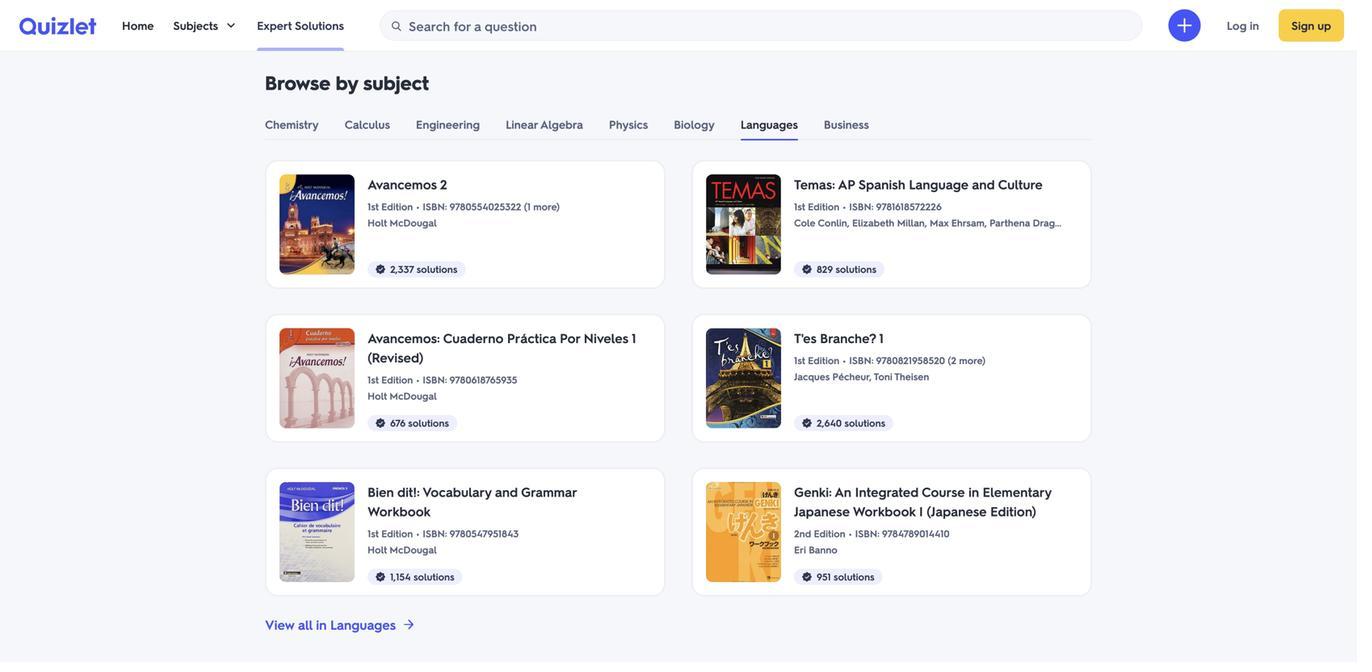 Task type: locate. For each thing, give the bounding box(es) containing it.
• inside avancemos 2 1st edition • isbn: 9780554025322 (1 more) holt mcdougal
[[416, 200, 420, 213]]

0 horizontal spatial in
[[316, 617, 327, 634]]

1 mcdougal from the top
[[390, 217, 437, 229]]

avancemos 2 link
[[368, 175, 447, 194]]

verified stamp image
[[374, 417, 387, 430], [374, 571, 387, 584], [801, 571, 814, 584]]

0 vertical spatial mcdougal
[[390, 217, 437, 229]]

temas: ap spanish language and culture 1st edition by cole conlin, elizabeth millan, max ehrsam, parthena draggett image
[[706, 175, 781, 275]]

1st inside avancemos: cuaderno práctica por niveles 1 (revised) 1st edition • isbn: 9780618765935 holt mcdougal
[[368, 374, 379, 386]]

verified stamp image left 2,337
[[374, 263, 387, 276]]

1st down bien
[[368, 528, 379, 540]]

in right all
[[316, 617, 327, 634]]

i
[[919, 503, 923, 520]]

0 horizontal spatial 1
[[632, 330, 636, 347]]

holt inside avancemos: cuaderno práctica por niveles 1 (revised) 1st edition • isbn: 9780618765935 holt mcdougal
[[368, 390, 387, 402]]

1 horizontal spatial 1
[[879, 330, 884, 347]]

isbn: up the elizabeth
[[849, 200, 874, 213]]

verified stamp image left 1,154
[[374, 571, 387, 584]]

engineering tab
[[416, 108, 480, 141]]

3 mcdougal from the top
[[390, 544, 437, 556]]

isbn: inside avancemos 2 1st edition • isbn: 9780554025322 (1 more) holt mcdougal
[[423, 200, 447, 213]]

subject
[[363, 70, 429, 95]]

2 vertical spatial mcdougal
[[390, 544, 437, 556]]

genki: an integrated course in elementary japanese workbook i (japanese edition) 2nd edition by eri banno image
[[706, 482, 781, 583]]

edition down avancemos
[[382, 200, 413, 213]]

t'es branche? 1 1st edition • isbn: 9780821958520 (2 more) jacques pécheur, toni theisen
[[794, 330, 986, 383]]

vocabulary
[[423, 484, 492, 501]]

solutions right 2,337
[[417, 263, 458, 276]]

1 right branche?
[[879, 330, 884, 347]]

holt down (revised)
[[368, 390, 387, 402]]

all
[[298, 617, 313, 634]]

1 holt from the top
[[368, 217, 387, 229]]

solutions for mcdougal
[[417, 263, 458, 276]]

1st up jacques on the right bottom
[[794, 354, 805, 367]]

in inside genki: an integrated course in elementary japanese workbook i (japanese edition) 2nd edition • isbn: 9784789014410 eri banno
[[969, 484, 979, 501]]

edition
[[382, 200, 413, 213], [808, 200, 840, 213], [808, 354, 840, 367], [382, 374, 413, 386], [382, 528, 413, 540], [814, 528, 846, 540]]

edition down the dit!:
[[382, 528, 413, 540]]

solutions right 951
[[834, 571, 875, 583]]

1 vertical spatial holt
[[368, 390, 387, 402]]

sign up
[[1292, 18, 1332, 33]]

mcdougal down avancemos 2 link
[[390, 217, 437, 229]]

solutions for jacques
[[845, 417, 886, 429]]

in
[[1250, 18, 1260, 33], [969, 484, 979, 501], [316, 617, 327, 634]]

in right log
[[1250, 18, 1260, 33]]

cuaderno
[[443, 330, 504, 347]]

1st inside bien dit!: vocabulary and grammar workbook 1st edition • isbn: 9780547951843 holt mcdougal
[[368, 528, 379, 540]]

holt inside bien dit!: vocabulary and grammar workbook 1st edition • isbn: 9780547951843 holt mcdougal
[[368, 544, 387, 556]]

1st down (revised)
[[368, 374, 379, 386]]

genki: an integrated course in elementary japanese workbook i (japanese edition) link
[[794, 482, 1065, 521]]

0 vertical spatial in
[[1250, 18, 1260, 33]]

2 quizlet image from the top
[[19, 17, 96, 35]]

• inside bien dit!: vocabulary and grammar workbook 1st edition • isbn: 9780547951843 holt mcdougal
[[416, 528, 420, 540]]

1 horizontal spatial more)
[[959, 354, 986, 367]]

1 workbook from the left
[[368, 503, 431, 520]]

holt down avancemos
[[368, 217, 387, 229]]

verified stamp image for 1st
[[374, 417, 387, 430]]

• down the dit!:
[[416, 528, 420, 540]]

caret down image
[[225, 19, 238, 32]]

solutions right 1,154
[[414, 571, 455, 583]]

2 workbook from the left
[[853, 503, 916, 520]]

edition inside avancemos 2 1st edition • isbn: 9780554025322 (1 more) holt mcdougal
[[382, 200, 413, 213]]

edition down (revised)
[[382, 374, 413, 386]]

solutions right 2,640
[[845, 417, 886, 429]]

temas:
[[794, 176, 835, 193]]

1st
[[368, 200, 379, 213], [794, 200, 805, 213], [794, 354, 805, 367], [368, 374, 379, 386], [368, 528, 379, 540]]

edition)
[[991, 503, 1037, 520]]

práctica
[[507, 330, 556, 347]]

isbn: down 2
[[423, 200, 447, 213]]

• up conlin, on the right top
[[843, 200, 846, 213]]

• down (revised)
[[416, 374, 420, 386]]

isbn: up pécheur,
[[849, 354, 874, 367]]

2 mcdougal from the top
[[390, 390, 437, 402]]

bien dit!: vocabulary and grammar workbook 1st edition • isbn: 9780547951843 holt mcdougal
[[368, 484, 577, 556]]

elizabeth
[[853, 217, 895, 229]]

0 horizontal spatial languages
[[330, 617, 396, 634]]

arrow right image
[[402, 619, 415, 631]]

1st inside 'temas: ap spanish language and culture 1st edition • isbn: 9781618572226 cole conlin, elizabeth millan, max ehrsam, parthena draggett'
[[794, 200, 805, 213]]

genki:
[[794, 484, 832, 501]]

0 horizontal spatial workbook
[[368, 503, 431, 520]]

solutions right 676
[[408, 417, 449, 429]]

in up the (japanese
[[969, 484, 979, 501]]

more) inside t'es branche? 1 1st edition • isbn: 9780821958520 (2 more) jacques pécheur, toni theisen
[[959, 354, 986, 367]]

verified stamp image for avancemos
[[374, 263, 387, 276]]

1 vertical spatial and
[[495, 484, 518, 501]]

sign
[[1292, 18, 1315, 33]]

edition inside t'es branche? 1 1st edition • isbn: 9780821958520 (2 more) jacques pécheur, toni theisen
[[808, 354, 840, 367]]

grammar
[[521, 484, 577, 501]]

more) right (1
[[534, 200, 560, 213]]

1,154 solutions
[[390, 571, 455, 583]]

solutions right 829
[[836, 263, 877, 276]]

physics tab
[[609, 108, 648, 141]]

isbn: inside t'es branche? 1 1st edition • isbn: 9780821958520 (2 more) jacques pécheur, toni theisen
[[849, 354, 874, 367]]

1 inside t'es branche? 1 1st edition • isbn: 9780821958520 (2 more) jacques pécheur, toni theisen
[[879, 330, 884, 347]]

2 1 from the left
[[879, 330, 884, 347]]

676 solutions
[[390, 417, 449, 429]]

workbook down the dit!:
[[368, 503, 431, 520]]

0 horizontal spatial and
[[495, 484, 518, 501]]

2 holt from the top
[[368, 390, 387, 402]]

1st inside t'es branche? 1 1st edition • isbn: 9780821958520 (2 more) jacques pécheur, toni theisen
[[794, 354, 805, 367]]

jacques
[[794, 370, 830, 383]]

1 inside avancemos: cuaderno práctica por niveles 1 (revised) 1st edition • isbn: 9780618765935 holt mcdougal
[[632, 330, 636, 347]]

pécheur,
[[833, 370, 872, 383]]

linear algebra
[[506, 117, 583, 132]]

in inside button
[[1250, 18, 1260, 33]]

3 holt from the top
[[368, 544, 387, 556]]

workbook
[[368, 503, 431, 520], [853, 503, 916, 520]]

None search field
[[380, 10, 1143, 41]]

languages up temas:
[[741, 117, 798, 132]]

829 solutions
[[817, 263, 877, 276]]

1 vertical spatial mcdougal
[[390, 390, 437, 402]]

solutions for edition)
[[834, 571, 875, 583]]

verified stamp image left 829
[[801, 263, 814, 276]]

t'es branche? 1 1st edition by jacques pécheur, toni theisen image
[[706, 328, 781, 429]]

• down avancemos 2 link
[[416, 200, 420, 213]]

isbn: inside avancemos: cuaderno práctica por niveles 1 (revised) 1st edition • isbn: 9780618765935 holt mcdougal
[[423, 374, 447, 386]]

1st up 'cole'
[[794, 200, 805, 213]]

2
[[440, 176, 447, 193]]

algebra
[[540, 117, 583, 132]]

edition up jacques on the right bottom
[[808, 354, 840, 367]]

por
[[560, 330, 580, 347]]

2 vertical spatial holt
[[368, 544, 387, 556]]

1 right "niveles"
[[632, 330, 636, 347]]

holt down bien
[[368, 544, 387, 556]]

workbook down integrated
[[853, 503, 916, 520]]

workbook inside bien dit!: vocabulary and grammar workbook 1st edition • isbn: 9780547951843 holt mcdougal
[[368, 503, 431, 520]]

bien dit!: vocabulary and grammar workbook 1st edition by holt mcdougal image
[[280, 482, 355, 583]]

tab list
[[252, 108, 1105, 141]]

• up pécheur,
[[843, 354, 846, 367]]

solutions for 9781618572226
[[836, 263, 877, 276]]

isbn: up 1,154 solutions
[[423, 528, 447, 540]]

quizlet image
[[19, 16, 96, 35], [19, 17, 96, 35]]

cole
[[794, 217, 816, 229]]

1
[[632, 330, 636, 347], [879, 330, 884, 347]]

conlin,
[[818, 217, 850, 229]]

1 horizontal spatial languages
[[741, 117, 798, 132]]

toni
[[874, 370, 893, 383]]

languages left arrow right icon
[[330, 617, 396, 634]]

verified stamp image
[[374, 263, 387, 276], [801, 263, 814, 276], [801, 417, 814, 430]]

mcdougal
[[390, 217, 437, 229], [390, 390, 437, 402], [390, 544, 437, 556]]

and left culture
[[972, 176, 995, 193]]

more)
[[534, 200, 560, 213], [959, 354, 986, 367]]

languages
[[741, 117, 798, 132], [330, 617, 396, 634]]

1 1 from the left
[[632, 330, 636, 347]]

culture
[[998, 176, 1043, 193]]

edition inside bien dit!: vocabulary and grammar workbook 1st edition • isbn: 9780547951843 holt mcdougal
[[382, 528, 413, 540]]

ehrsam,
[[952, 217, 987, 229]]

avancemos: cuaderno práctica por niveles 1 (revised) link
[[368, 328, 638, 367]]

1 horizontal spatial and
[[972, 176, 995, 193]]

mcdougal inside bien dit!: vocabulary and grammar workbook 1st edition • isbn: 9780547951843 holt mcdougal
[[390, 544, 437, 556]]

mcdougal up 676 solutions
[[390, 390, 437, 402]]

and left grammar
[[495, 484, 518, 501]]

isbn: inside bien dit!: vocabulary and grammar workbook 1st edition • isbn: 9780547951843 holt mcdougal
[[423, 528, 447, 540]]

holt
[[368, 217, 387, 229], [368, 390, 387, 402], [368, 544, 387, 556]]

solutions for isbn:
[[408, 417, 449, 429]]

view all in languages
[[265, 617, 396, 634]]

2 horizontal spatial in
[[1250, 18, 1260, 33]]

1st down avancemos
[[368, 200, 379, 213]]

view all in languages link
[[265, 615, 415, 635]]

integrated
[[855, 484, 919, 501]]

avancemos:
[[368, 330, 440, 347]]

linear algebra tab
[[506, 108, 583, 141]]

verified stamp image left 676
[[374, 417, 387, 430]]

0 vertical spatial holt
[[368, 217, 387, 229]]

1st inside avancemos 2 1st edition • isbn: 9780554025322 (1 more) holt mcdougal
[[368, 200, 379, 213]]

ap
[[838, 176, 855, 193]]

view
[[265, 617, 295, 634]]

9780547951843
[[450, 528, 519, 540]]

0 vertical spatial and
[[972, 176, 995, 193]]

0 vertical spatial languages
[[741, 117, 798, 132]]

isbn: down integrated
[[855, 528, 880, 540]]

engineering
[[416, 117, 480, 132]]

1 horizontal spatial in
[[969, 484, 979, 501]]

2,337 solutions
[[390, 263, 458, 276]]

edition up banno
[[814, 528, 846, 540]]

theisen
[[895, 370, 929, 383]]

verified stamp image left 2,640
[[801, 417, 814, 430]]

edition up conlin, on the right top
[[808, 200, 840, 213]]

0 horizontal spatial more)
[[534, 200, 560, 213]]

• down japanese
[[849, 528, 852, 540]]

9784789014410
[[882, 528, 950, 540]]

business tab
[[824, 108, 869, 141]]

1 vertical spatial more)
[[959, 354, 986, 367]]

isbn: down (revised)
[[423, 374, 447, 386]]

avancemos: cuaderno práctica por niveles 1 (revised) 1st edition by holt mcdougal image
[[280, 328, 355, 429]]

more) right "(2"
[[959, 354, 986, 367]]

and
[[972, 176, 995, 193], [495, 484, 518, 501]]

0 vertical spatial more)
[[534, 200, 560, 213]]

browse
[[265, 70, 331, 95]]

verified stamp image for workbook
[[801, 571, 814, 584]]

1 horizontal spatial workbook
[[853, 503, 916, 520]]

2,640 solutions
[[817, 417, 886, 429]]

physics
[[609, 117, 648, 132]]

holt inside avancemos 2 1st edition • isbn: 9780554025322 (1 more) holt mcdougal
[[368, 217, 387, 229]]

create image
[[1175, 16, 1195, 35]]

calculus tab
[[345, 108, 390, 141]]

verified stamp image left 951
[[801, 571, 814, 584]]

1 vertical spatial in
[[969, 484, 979, 501]]

mcdougal up 1,154 solutions
[[390, 544, 437, 556]]

avancemos: cuaderno práctica por niveles 1 (revised) 1st edition • isbn: 9780618765935 holt mcdougal
[[368, 330, 636, 402]]



Task type: vqa. For each thing, say whether or not it's contained in the screenshot.


Task type: describe. For each thing, give the bounding box(es) containing it.
up
[[1318, 18, 1332, 33]]

• inside avancemos: cuaderno práctica por niveles 1 (revised) 1st edition • isbn: 9780618765935 holt mcdougal
[[416, 374, 420, 386]]

isbn: inside genki: an integrated course in elementary japanese workbook i (japanese edition) 2nd edition • isbn: 9784789014410 eri banno
[[855, 528, 880, 540]]

workbook inside genki: an integrated course in elementary japanese workbook i (japanese edition) 2nd edition • isbn: 9784789014410 eri banno
[[853, 503, 916, 520]]

bien dit!: vocabulary and grammar workbook link
[[368, 482, 638, 521]]

log
[[1227, 18, 1247, 33]]

branche?
[[820, 330, 876, 347]]

2,640
[[817, 417, 842, 429]]

9780554025322
[[450, 200, 521, 213]]

and inside 'temas: ap spanish language and culture 1st edition • isbn: 9781618572226 cole conlin, elizabeth millan, max ehrsam, parthena draggett'
[[972, 176, 995, 193]]

elementary
[[983, 484, 1052, 501]]

an
[[835, 484, 852, 501]]

log in
[[1227, 18, 1260, 33]]

and inside bien dit!: vocabulary and grammar workbook 1st edition • isbn: 9780547951843 holt mcdougal
[[495, 484, 518, 501]]

Search field
[[380, 11, 1142, 41]]

subjects
[[173, 18, 218, 33]]

search image
[[390, 20, 403, 33]]

avancemos 2 1st edition by holt mcdougal image
[[280, 175, 355, 275]]

log in button
[[1214, 9, 1272, 42]]

(revised)
[[368, 349, 424, 366]]

2nd
[[794, 528, 811, 540]]

(1
[[524, 200, 531, 213]]

subjects button
[[173, 0, 238, 51]]

draggett
[[1033, 217, 1074, 229]]

edition inside avancemos: cuaderno práctica por niveles 1 (revised) 1st edition • isbn: 9780618765935 holt mcdougal
[[382, 374, 413, 386]]

japanese
[[794, 503, 850, 520]]

language
[[909, 176, 969, 193]]

1 vertical spatial languages
[[330, 617, 396, 634]]

9780821958520
[[876, 354, 945, 367]]

676
[[390, 417, 406, 429]]

Search text field
[[409, 11, 1138, 41]]

temas: ap spanish language and culture 1st edition • isbn: 9781618572226 cole conlin, elizabeth millan, max ehrsam, parthena draggett
[[794, 176, 1074, 229]]

solutions
[[295, 18, 344, 33]]

(japanese
[[927, 503, 987, 520]]

browse by subject
[[265, 70, 429, 95]]

mcdougal inside avancemos: cuaderno práctica por niveles 1 (revised) 1st edition • isbn: 9780618765935 holt mcdougal
[[390, 390, 437, 402]]

sign up button
[[1279, 9, 1345, 42]]

mcdougal inside avancemos 2 1st edition • isbn: 9780554025322 (1 more) holt mcdougal
[[390, 217, 437, 229]]

millan,
[[897, 217, 927, 229]]

2,337
[[390, 263, 414, 276]]

banno
[[809, 544, 838, 556]]

t'es branche? 1 link
[[794, 328, 884, 348]]

tab list containing chemistry
[[252, 108, 1105, 141]]

isbn: inside 'temas: ap spanish language and culture 1st edition • isbn: 9781618572226 cole conlin, elizabeth millan, max ehrsam, parthena draggett'
[[849, 200, 874, 213]]

verified stamp image for temas:
[[801, 263, 814, 276]]

languages tab
[[741, 108, 798, 141]]

2 vertical spatial in
[[316, 617, 327, 634]]

more) inside avancemos 2 1st edition • isbn: 9780554025322 (1 more) holt mcdougal
[[534, 200, 560, 213]]

1,154
[[390, 571, 411, 583]]

temas: ap spanish language and culture link
[[794, 175, 1043, 194]]

edition inside genki: an integrated course in elementary japanese workbook i (japanese edition) 2nd edition • isbn: 9784789014410 eri banno
[[814, 528, 846, 540]]

951 solutions
[[817, 571, 875, 583]]

1 quizlet image from the top
[[19, 16, 96, 35]]

languages inside tab list
[[741, 117, 798, 132]]

course
[[922, 484, 965, 501]]

verified stamp image for edition
[[374, 571, 387, 584]]

eri
[[794, 544, 806, 556]]

bien
[[368, 484, 394, 501]]

biology
[[674, 117, 715, 132]]

(2
[[948, 354, 957, 367]]

• inside genki: an integrated course in elementary japanese workbook i (japanese edition) 2nd edition • isbn: 9784789014410 eri banno
[[849, 528, 852, 540]]

expert
[[257, 18, 292, 33]]

avancemos 2 1st edition • isbn: 9780554025322 (1 more) holt mcdougal
[[368, 176, 560, 229]]

t'es
[[794, 330, 817, 347]]

chemistry tab
[[265, 108, 319, 141]]

dit!:
[[397, 484, 420, 501]]

business
[[824, 117, 869, 132]]

by
[[336, 70, 358, 95]]

951
[[817, 571, 831, 583]]

9781618572226
[[876, 200, 942, 213]]

genki: an integrated course in elementary japanese workbook i (japanese edition) 2nd edition • isbn: 9784789014410 eri banno
[[794, 484, 1052, 556]]

expert solutions link
[[257, 0, 344, 51]]

linear
[[506, 117, 538, 132]]

parthena
[[990, 217, 1030, 229]]

9780618765935
[[450, 374, 517, 386]]

• inside t'es branche? 1 1st edition • isbn: 9780821958520 (2 more) jacques pécheur, toni theisen
[[843, 354, 846, 367]]

chemistry
[[265, 117, 319, 132]]

expert solutions
[[257, 18, 344, 33]]

max
[[930, 217, 949, 229]]

avancemos
[[368, 176, 437, 193]]

calculus
[[345, 117, 390, 132]]

biology tab
[[674, 108, 715, 141]]

• inside 'temas: ap spanish language and culture 1st edition • isbn: 9781618572226 cole conlin, elizabeth millan, max ehrsam, parthena draggett'
[[843, 200, 846, 213]]

home link
[[122, 0, 154, 51]]

niveles
[[584, 330, 629, 347]]

spanish
[[859, 176, 906, 193]]

solutions for 9780547951843
[[414, 571, 455, 583]]

home
[[122, 18, 154, 33]]

829
[[817, 263, 833, 276]]

verified stamp image for t'es
[[801, 417, 814, 430]]

edition inside 'temas: ap spanish language and culture 1st edition • isbn: 9781618572226 cole conlin, elizabeth millan, max ehrsam, parthena draggett'
[[808, 200, 840, 213]]



